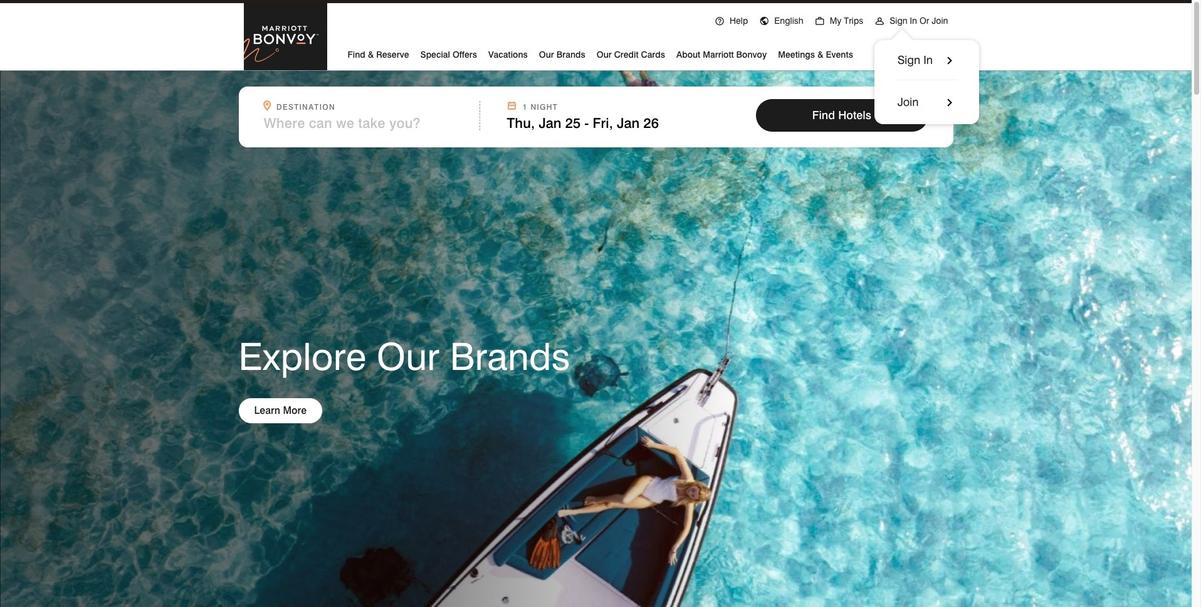 Task type: locate. For each thing, give the bounding box(es) containing it.
destination field
[[264, 115, 472, 131]]

round image
[[715, 16, 725, 26], [760, 16, 770, 26], [815, 16, 825, 26], [875, 16, 885, 26]]

Where can we take you? text field
[[264, 115, 456, 131]]

1 round image from the left
[[715, 16, 725, 26]]

3 round image from the left
[[815, 16, 825, 26]]

None search field
[[239, 87, 954, 147]]



Task type: vqa. For each thing, say whether or not it's contained in the screenshot.
map icon
no



Task type: describe. For each thing, give the bounding box(es) containing it.
4 round image from the left
[[875, 16, 885, 26]]

2 round image from the left
[[760, 16, 770, 26]]



